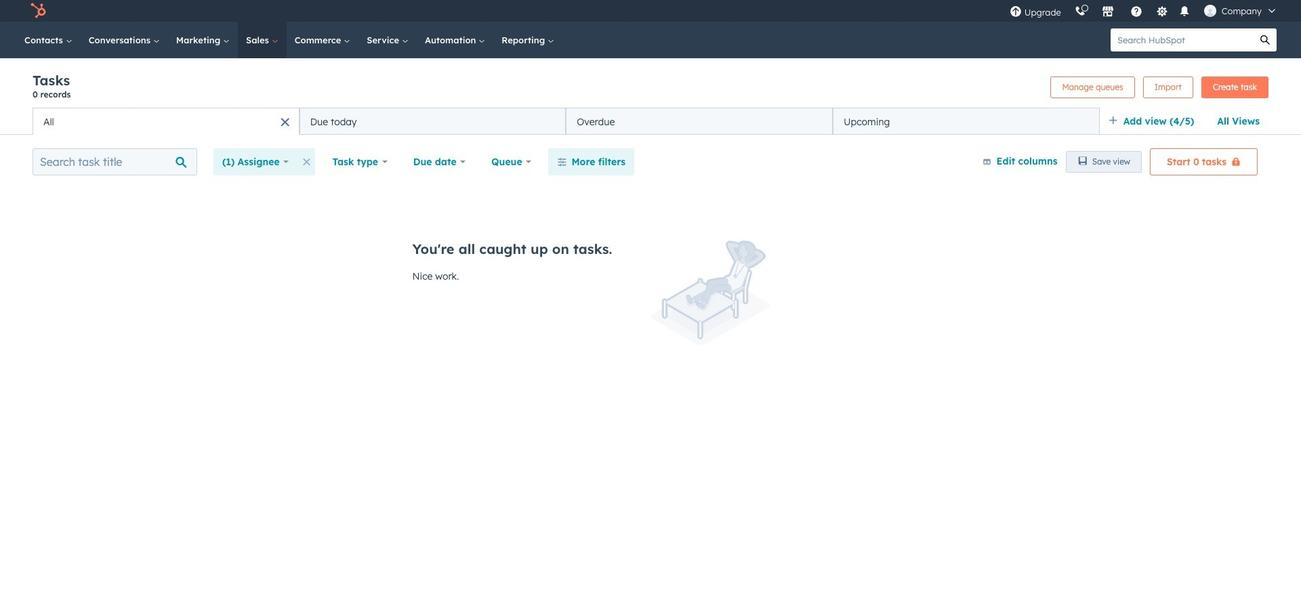 Task type: describe. For each thing, give the bounding box(es) containing it.
marketplaces image
[[1102, 6, 1114, 18]]



Task type: vqa. For each thing, say whether or not it's contained in the screenshot.
Search HubSpot search box
yes



Task type: locate. For each thing, give the bounding box(es) containing it.
Search HubSpot search field
[[1111, 28, 1254, 52]]

jacob simon image
[[1205, 5, 1217, 17]]

Search task title search field
[[33, 148, 197, 176]]

tab list
[[33, 108, 1100, 135]]

banner
[[33, 72, 1269, 108]]

menu
[[1003, 0, 1285, 22]]



